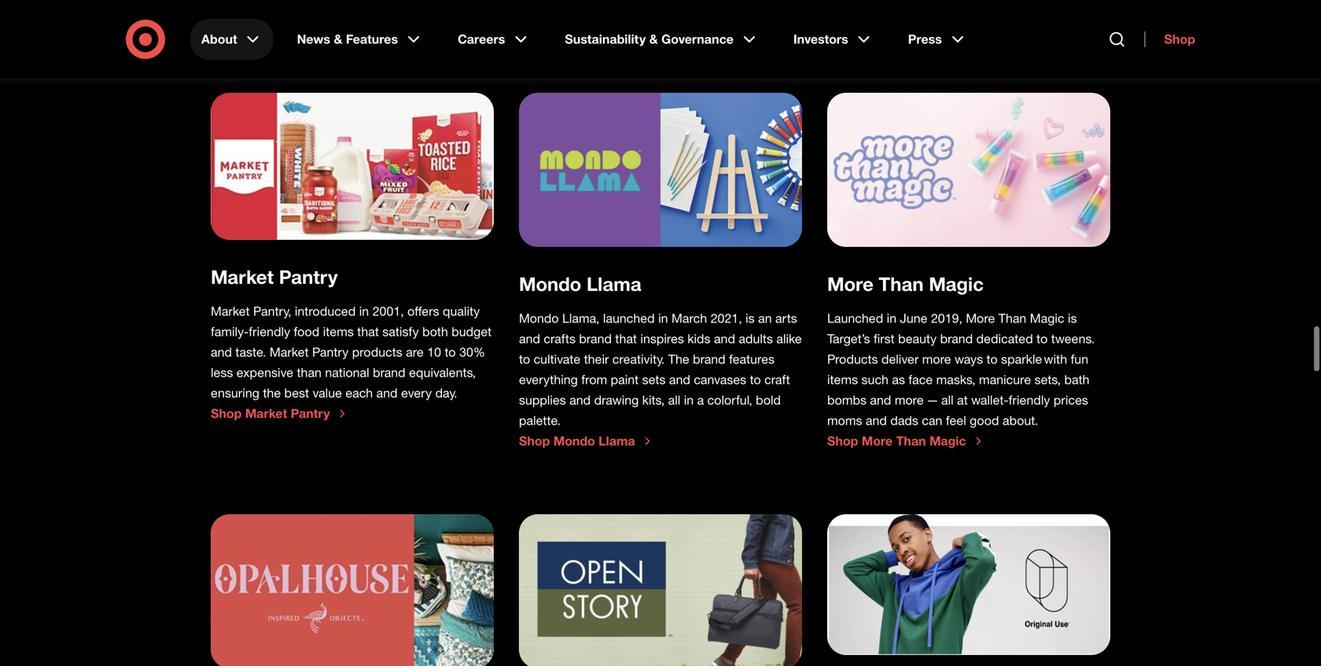 Task type: vqa. For each thing, say whether or not it's contained in the screenshot.
How corresponding to How do I reset my password?
no



Task type: describe. For each thing, give the bounding box(es) containing it.
are
[[406, 345, 424, 360]]

bombs
[[828, 393, 867, 408]]

deliver
[[882, 352, 919, 367]]

the
[[263, 386, 281, 401]]

craft
[[765, 372, 791, 387]]

0 vertical spatial than
[[879, 273, 924, 296]]

market up pantry,
[[211, 266, 274, 289]]

in inside "market pantry, introduced in 2001, offers quality family-friendly food items that satisfy both budget and taste. market pantry products are 10 to 30% less expensive than national brand equivalents, ensuring the best value each and every day. shop market pantry"
[[359, 304, 369, 319]]

llama,
[[563, 311, 600, 326]]

value
[[313, 386, 342, 401]]

1 vertical spatial text image
[[211, 515, 494, 666]]

drawing
[[595, 393, 639, 408]]

market pantry
[[211, 266, 338, 289]]

1 vertical spatial magic
[[1031, 311, 1065, 326]]

brand down kids
[[693, 352, 726, 367]]

ways
[[955, 352, 984, 367]]

to inside "market pantry, introduced in 2001, offers quality family-friendly food items that satisfy both budget and taste. market pantry products are 10 to 30% less expensive than national brand equivalents, ensuring the best value each and every day. shop market pantry"
[[445, 345, 456, 360]]

shop more than magic link
[[828, 434, 986, 449]]

shop inside "market pantry, introduced in 2001, offers quality family-friendly food items that satisfy both budget and taste. market pantry products are 10 to 30% less expensive than national brand equivalents, ensuring the best value each and every day. shop market pantry"
[[211, 406, 242, 421]]

quality
[[443, 304, 480, 319]]

market up family-
[[211, 304, 250, 319]]

satisfy
[[383, 324, 419, 340]]

products
[[352, 345, 403, 360]]

june
[[901, 311, 928, 326]]

arts
[[776, 311, 798, 326]]

a group of toothbrushes image
[[828, 93, 1111, 247]]

tweens.
[[1052, 331, 1095, 347]]

in up the "inspires"
[[659, 311, 668, 326]]

budget
[[452, 324, 492, 340]]

more than magic
[[828, 273, 984, 296]]

target's
[[828, 331, 871, 347]]

than
[[297, 365, 322, 381]]

each
[[346, 386, 373, 401]]

0 vertical spatial pantry
[[279, 266, 338, 289]]

the
[[669, 352, 690, 367]]

manicure
[[980, 372, 1032, 388]]

bold
[[756, 393, 781, 408]]

2 vertical spatial magic
[[930, 434, 967, 449]]

kids
[[688, 331, 711, 346]]

brand inside "market pantry, introduced in 2001, offers quality family-friendly food items that satisfy both budget and taste. market pantry products are 10 to 30% less expensive than national brand equivalents, ensuring the best value each and every day. shop market pantry"
[[373, 365, 406, 381]]

equivalents,
[[409, 365, 476, 381]]

that inside 'mondo llama, launched in march 2021, is an arts and crafts brand that inspires kids and adults alike to cultivate their creativity. the brand features everything from paint sets and canvases to craft supplies and drawing kits, all in a colorful, bold palette. shop mondo llama'
[[616, 331, 637, 346]]

30%
[[460, 345, 485, 360]]

investors
[[794, 31, 849, 47]]

and down the
[[670, 372, 691, 387]]

colorful,
[[708, 393, 753, 408]]

every
[[401, 386, 432, 401]]

& for governance
[[650, 31, 658, 47]]

about link
[[190, 19, 274, 60]]

fun
[[1071, 352, 1089, 367]]

less
[[211, 365, 233, 381]]

a table with food and drinks image
[[211, 93, 494, 240]]

news & features
[[297, 31, 398, 47]]

shop market pantry link
[[211, 406, 349, 422]]

friendly inside "market pantry, introduced in 2001, offers quality family-friendly food items that satisfy both budget and taste. market pantry products are 10 to 30% less expensive than national brand equivalents, ensuring the best value each and every day. shop market pantry"
[[249, 324, 290, 340]]

at
[[958, 393, 968, 408]]

mondo llama, launched in march 2021, is an arts and crafts brand that inspires kids and adults alike to cultivate their creativity. the brand features everything from paint sets and canvases to craft supplies and drawing kits, all in a colorful, bold palette. shop mondo llama
[[519, 311, 802, 449]]

shop mondo llama link
[[519, 433, 654, 449]]

feel
[[946, 413, 967, 429]]

press
[[909, 31, 942, 47]]

launched
[[603, 311, 655, 326]]

features
[[346, 31, 398, 47]]

all inside launched in june 2019, more than magic is target's first beauty brand dedicated to tweens. products deliver more ways to sparkle with fun items such as face masks, manicure sets, bath bombs and more — all at wallet-friendly prices moms and dads can feel good about. shop more than magic
[[942, 393, 954, 408]]

is inside 'mondo llama, launched in march 2021, is an arts and crafts brand that inspires kids and adults alike to cultivate their creativity. the brand features everything from paint sets and canvases to craft supplies and drawing kits, all in a colorful, bold palette. shop mondo llama'
[[746, 311, 755, 326]]

adults
[[739, 331, 773, 346]]

governance
[[662, 31, 734, 47]]

press link
[[898, 19, 979, 60]]

beauty
[[899, 331, 937, 347]]

a man in a green jacket image
[[828, 515, 1111, 655]]

0 vertical spatial more
[[828, 273, 874, 296]]

10
[[427, 345, 441, 360]]

sets
[[643, 372, 666, 387]]

moms
[[828, 413, 863, 429]]

1 vertical spatial more
[[966, 311, 996, 326]]

introduced
[[295, 304, 356, 319]]

national
[[325, 365, 370, 381]]

shop link
[[1145, 31, 1196, 47]]

2001,
[[373, 304, 404, 319]]

sustainability & governance link
[[554, 19, 770, 60]]

that inside "market pantry, introduced in 2001, offers quality family-friendly food items that satisfy both budget and taste. market pantry products are 10 to 30% less expensive than national brand equivalents, ensuring the best value each and every day. shop market pantry"
[[357, 324, 379, 340]]

to right ways
[[987, 352, 998, 367]]

careers link
[[447, 19, 542, 60]]

canvases
[[694, 372, 747, 387]]

both
[[423, 324, 448, 340]]

and right each
[[377, 386, 398, 401]]

inspires
[[641, 331, 684, 346]]

to up everything
[[519, 352, 530, 367]]

expensive
[[237, 365, 294, 381]]

about
[[201, 31, 237, 47]]

careers
[[458, 31, 505, 47]]

friendly inside launched in june 2019, more than magic is target's first beauty brand dedicated to tweens. products deliver more ways to sparkle with fun items such as face masks, manicure sets, bath bombs and more — all at wallet-friendly prices moms and dads can feel good about. shop more than magic
[[1009, 393, 1051, 408]]

paint
[[611, 372, 639, 387]]

such
[[862, 372, 889, 388]]

brand inside launched in june 2019, more than magic is target's first beauty brand dedicated to tweens. products deliver more ways to sparkle with fun items such as face masks, manicure sets, bath bombs and more — all at wallet-friendly prices moms and dads can feel good about. shop more than magic
[[941, 331, 973, 347]]

market pantry, introduced in 2001, offers quality family-friendly food items that satisfy both budget and taste. market pantry products are 10 to 30% less expensive than national brand equivalents, ensuring the best value each and every day. shop market pantry
[[211, 304, 492, 421]]

their
[[584, 352, 609, 367]]

brand up their
[[579, 331, 612, 346]]



Task type: locate. For each thing, give the bounding box(es) containing it.
brand down 2019,
[[941, 331, 973, 347]]

0 horizontal spatial that
[[357, 324, 379, 340]]

dedicated
[[977, 331, 1034, 347]]

1 horizontal spatial friendly
[[1009, 393, 1051, 408]]

and down 'from'
[[570, 393, 591, 408]]

0 horizontal spatial is
[[746, 311, 755, 326]]

—
[[928, 393, 938, 408]]

1 vertical spatial friendly
[[1009, 393, 1051, 408]]

1 horizontal spatial &
[[650, 31, 658, 47]]

0 vertical spatial text image
[[519, 93, 803, 247]]

&
[[334, 31, 343, 47], [650, 31, 658, 47]]

market
[[211, 266, 274, 289], [211, 304, 250, 319], [270, 345, 309, 360], [245, 406, 287, 421]]

news & features link
[[286, 19, 434, 60]]

more up launched
[[828, 273, 874, 296]]

2 vertical spatial mondo
[[554, 433, 595, 449]]

good
[[970, 413, 1000, 429]]

mondo for mondo llama
[[519, 273, 582, 295]]

1 vertical spatial than
[[999, 311, 1027, 326]]

is left an
[[746, 311, 755, 326]]

llama up launched
[[587, 273, 642, 295]]

taste.
[[236, 345, 266, 360]]

launched in june 2019, more than magic is target's first beauty brand dedicated to tweens. products deliver more ways to sparkle with fun items such as face masks, manicure sets, bath bombs and more — all at wallet-friendly prices moms and dads can feel good about. shop more than magic
[[828, 311, 1095, 449]]

2019,
[[931, 311, 963, 326]]

mondo down palette.
[[554, 433, 595, 449]]

1 vertical spatial items
[[828, 372, 859, 388]]

friendly
[[249, 324, 290, 340], [1009, 393, 1051, 408]]

& right 'news'
[[334, 31, 343, 47]]

items up bombs
[[828, 372, 859, 388]]

& left governance
[[650, 31, 658, 47]]

and down 2021,
[[714, 331, 736, 346]]

supplies
[[519, 393, 566, 408]]

than up "dedicated"
[[999, 311, 1027, 326]]

items inside launched in june 2019, more than magic is target's first beauty brand dedicated to tweens. products deliver more ways to sparkle with fun items such as face masks, manicure sets, bath bombs and more — all at wallet-friendly prices moms and dads can feel good about. shop more than magic
[[828, 372, 859, 388]]

0 horizontal spatial all
[[669, 393, 681, 408]]

sustainability & governance
[[565, 31, 734, 47]]

text image
[[519, 93, 803, 247], [211, 515, 494, 666]]

mondo up crafts
[[519, 311, 559, 326]]

items down introduced
[[323, 324, 354, 340]]

1 vertical spatial mondo
[[519, 311, 559, 326]]

than
[[879, 273, 924, 296], [999, 311, 1027, 326], [897, 434, 927, 449]]

creativity.
[[613, 352, 665, 367]]

pantry up introduced
[[279, 266, 338, 289]]

as face
[[893, 372, 933, 388]]

that up "products"
[[357, 324, 379, 340]]

kits,
[[643, 393, 665, 408]]

friendly down pantry,
[[249, 324, 290, 340]]

1 horizontal spatial items
[[828, 372, 859, 388]]

magic up tweens.
[[1031, 311, 1065, 326]]

0 vertical spatial llama
[[587, 273, 642, 295]]

march
[[672, 311, 707, 326]]

and up less
[[211, 345, 232, 360]]

offers
[[408, 304, 440, 319]]

first
[[874, 331, 895, 347]]

llama inside 'mondo llama, launched in march 2021, is an arts and crafts brand that inspires kids and adults alike to cultivate their creativity. the brand features everything from paint sets and canvases to craft supplies and drawing kits, all in a colorful, bold palette. shop mondo llama'
[[599, 433, 635, 449]]

magic
[[929, 273, 984, 296], [1031, 311, 1065, 326], [930, 434, 967, 449]]

in inside launched in june 2019, more than magic is target's first beauty brand dedicated to tweens. products deliver more ways to sparkle with fun items such as face masks, manicure sets, bath bombs and more — all at wallet-friendly prices moms and dads can feel good about. shop more than magic
[[887, 311, 897, 326]]

0 horizontal spatial &
[[334, 31, 343, 47]]

wallet-
[[972, 393, 1009, 408]]

products
[[828, 352, 879, 367]]

& for features
[[334, 31, 343, 47]]

market down the the
[[245, 406, 287, 421]]

sustainability
[[565, 31, 646, 47]]

all right the '—'
[[942, 393, 954, 408]]

0 horizontal spatial friendly
[[249, 324, 290, 340]]

than up june
[[879, 273, 924, 296]]

more
[[828, 273, 874, 296], [966, 311, 996, 326], [862, 434, 893, 449]]

a
[[698, 393, 704, 408]]

2 & from the left
[[650, 31, 658, 47]]

1 & from the left
[[334, 31, 343, 47]]

shop
[[1165, 31, 1196, 47], [211, 406, 242, 421], [519, 433, 550, 449], [828, 434, 859, 449]]

all right kits,
[[669, 393, 681, 408]]

everything
[[519, 372, 578, 387]]

brand down "products"
[[373, 365, 406, 381]]

llama down drawing
[[599, 433, 635, 449]]

can
[[922, 413, 943, 429]]

an
[[759, 311, 772, 326]]

mondo
[[519, 273, 582, 295], [519, 311, 559, 326], [554, 433, 595, 449]]

magic up 2019,
[[929, 273, 984, 296]]

in left a
[[684, 393, 694, 408]]

sparkle with
[[1002, 352, 1068, 367]]

in up first
[[887, 311, 897, 326]]

more
[[923, 352, 952, 367], [895, 393, 924, 408]]

palette.
[[519, 413, 561, 428]]

market down food
[[270, 345, 309, 360]]

1 horizontal spatial is
[[1069, 311, 1078, 326]]

2 vertical spatial pantry
[[291, 406, 330, 421]]

to up sparkle with at right bottom
[[1037, 331, 1048, 347]]

more down as face
[[895, 393, 924, 408]]

that
[[357, 324, 379, 340], [616, 331, 637, 346]]

pantry down the best
[[291, 406, 330, 421]]

2 vertical spatial than
[[897, 434, 927, 449]]

in left "2001,"
[[359, 304, 369, 319]]

news
[[297, 31, 330, 47]]

0 vertical spatial more
[[923, 352, 952, 367]]

0 vertical spatial items
[[323, 324, 354, 340]]

is
[[746, 311, 755, 326], [1069, 311, 1078, 326]]

0 vertical spatial friendly
[[249, 324, 290, 340]]

all inside 'mondo llama, launched in march 2021, is an arts and crafts brand that inspires kids and adults alike to cultivate their creativity. the brand features everything from paint sets and canvases to craft supplies and drawing kits, all in a colorful, bold palette. shop mondo llama'
[[669, 393, 681, 408]]

a person holding a suitcase image
[[519, 515, 803, 666]]

mondo for mondo llama, launched in march 2021, is an arts and crafts brand that inspires kids and adults alike to cultivate their creativity. the brand features everything from paint sets and canvases to craft supplies and drawing kits, all in a colorful, bold palette. shop mondo llama
[[519, 311, 559, 326]]

items inside "market pantry, introduced in 2001, offers quality family-friendly food items that satisfy both budget and taste. market pantry products are 10 to 30% less expensive than national brand equivalents, ensuring the best value each and every day. shop market pantry"
[[323, 324, 354, 340]]

mondo llama
[[519, 273, 642, 295]]

0 vertical spatial mondo
[[519, 273, 582, 295]]

2021,
[[711, 311, 742, 326]]

from
[[582, 372, 608, 387]]

items
[[323, 324, 354, 340], [828, 372, 859, 388]]

mondo up llama, on the left top of page
[[519, 273, 582, 295]]

1 horizontal spatial all
[[942, 393, 954, 408]]

to down features
[[750, 372, 761, 387]]

more up "dedicated"
[[966, 311, 996, 326]]

0 horizontal spatial text image
[[211, 515, 494, 666]]

family-
[[211, 324, 249, 340]]

2 vertical spatial more
[[862, 434, 893, 449]]

to
[[1037, 331, 1048, 347], [445, 345, 456, 360], [519, 352, 530, 367], [987, 352, 998, 367], [750, 372, 761, 387]]

in
[[359, 304, 369, 319], [659, 311, 668, 326], [887, 311, 897, 326], [684, 393, 694, 408]]

1 vertical spatial more
[[895, 393, 924, 408]]

more down "dads"
[[862, 434, 893, 449]]

brand
[[579, 331, 612, 346], [941, 331, 973, 347], [693, 352, 726, 367], [373, 365, 406, 381]]

magic down feel
[[930, 434, 967, 449]]

crafts
[[544, 331, 576, 346]]

pantry,
[[253, 304, 291, 319]]

that down launched
[[616, 331, 637, 346]]

1 horizontal spatial text image
[[519, 93, 803, 247]]

and left crafts
[[519, 331, 541, 346]]

more up masks,
[[923, 352, 952, 367]]

to right 10
[[445, 345, 456, 360]]

best
[[284, 386, 309, 401]]

features
[[729, 352, 775, 367]]

is up tweens.
[[1069, 311, 1078, 326]]

llama
[[587, 273, 642, 295], [599, 433, 635, 449]]

pantry up national
[[312, 345, 349, 360]]

1 horizontal spatial that
[[616, 331, 637, 346]]

than down "dads"
[[897, 434, 927, 449]]

and left "dads"
[[866, 413, 887, 429]]

ensuring
[[211, 386, 260, 401]]

is inside launched in june 2019, more than magic is target's first beauty brand dedicated to tweens. products deliver more ways to sparkle with fun items such as face masks, manicure sets, bath bombs and more — all at wallet-friendly prices moms and dads can feel good about. shop more than magic
[[1069, 311, 1078, 326]]

day.
[[436, 386, 458, 401]]

about.
[[1003, 413, 1039, 429]]

masks,
[[937, 372, 976, 388]]

0 horizontal spatial items
[[323, 324, 354, 340]]

friendly up about.
[[1009, 393, 1051, 408]]

launched
[[828, 311, 884, 326]]

shop inside launched in june 2019, more than magic is target's first beauty brand dedicated to tweens. products deliver more ways to sparkle with fun items such as face masks, manicure sets, bath bombs and more — all at wallet-friendly prices moms and dads can feel good about. shop more than magic
[[828, 434, 859, 449]]

bath
[[1065, 372, 1090, 388]]

1 vertical spatial pantry
[[312, 345, 349, 360]]

pantry
[[279, 266, 338, 289], [312, 345, 349, 360], [291, 406, 330, 421]]

shop inside 'mondo llama, launched in march 2021, is an arts and crafts brand that inspires kids and adults alike to cultivate their creativity. the brand features everything from paint sets and canvases to craft supplies and drawing kits, all in a colorful, bold palette. shop mondo llama'
[[519, 433, 550, 449]]

investors link
[[783, 19, 885, 60]]

dads
[[891, 413, 919, 429]]

and down such
[[871, 393, 892, 408]]

alike
[[777, 331, 802, 346]]

1 vertical spatial llama
[[599, 433, 635, 449]]

0 vertical spatial magic
[[929, 273, 984, 296]]



